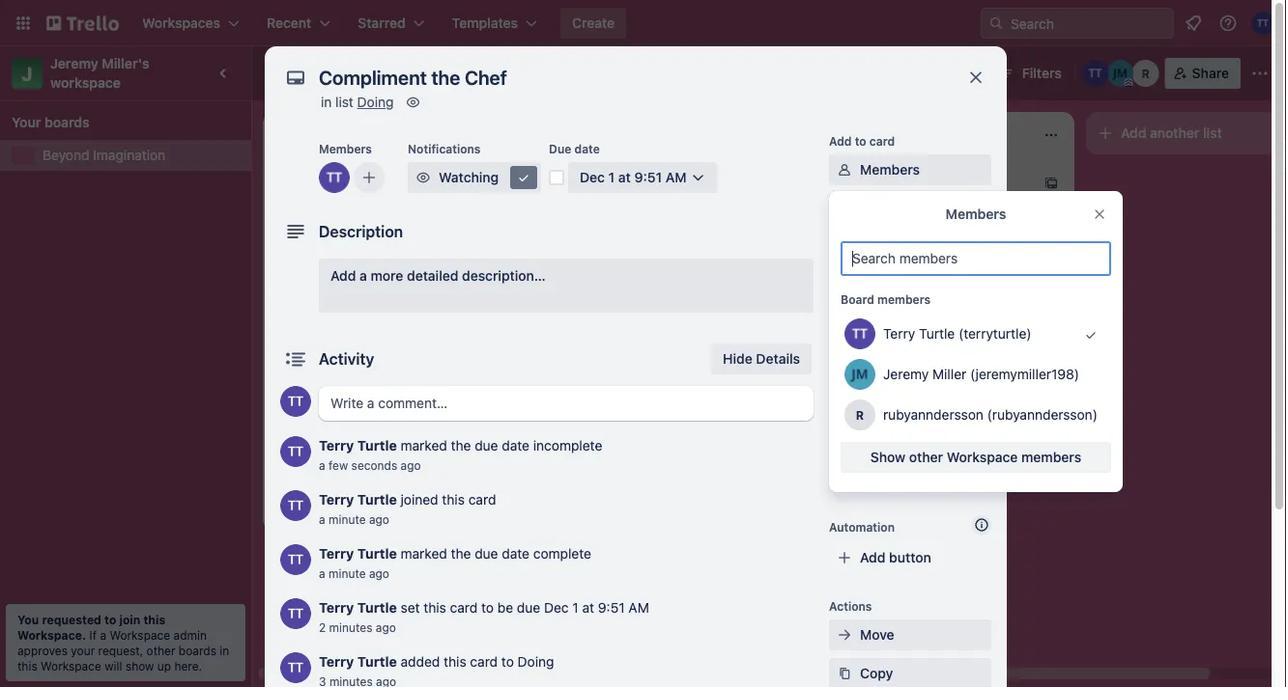 Task type: describe. For each thing, give the bounding box(es) containing it.
add a card for create from template… icon at top right
[[850, 175, 919, 191]]

1 inside terry turtle set this card to be due dec 1 at 9:51 am 2 minutes ago
[[572, 601, 579, 616]]

card inside terry turtle joined this card a minute ago
[[468, 492, 496, 508]]

back to home image
[[46, 8, 119, 39]]

show
[[125, 660, 154, 673]]

am inside button
[[666, 170, 687, 186]]

1 vertical spatial members
[[1021, 450, 1081, 466]]

1 vertical spatial ups
[[934, 471, 960, 487]]

description…
[[462, 268, 546, 284]]

j
[[22, 62, 33, 85]]

ago inside terry turtle marked the due date complete a minute ago
[[369, 567, 389, 581]]

thinking link
[[557, 178, 781, 197]]

button
[[889, 550, 931, 566]]

show
[[870, 450, 906, 466]]

add power-ups
[[860, 471, 960, 487]]

kickoff meeting
[[282, 458, 380, 474]]

(terryturtle)
[[959, 326, 1032, 342]]

joined
[[401, 492, 438, 508]]

labels link
[[829, 193, 991, 224]]

marked for marked the due date incomplete
[[401, 438, 447, 454]]

1 inside 'dec 1' checkbox
[[605, 248, 610, 262]]

hide
[[723, 351, 752, 367]]

your
[[12, 115, 41, 130]]

due
[[549, 142, 571, 156]]

r for rubyanndersson (rubyanndersson) icon
[[1142, 67, 1150, 80]]

checklist
[[860, 239, 919, 255]]

add left 'another'
[[1121, 125, 1146, 141]]

instagram
[[327, 388, 390, 404]]

thoughts thinking
[[557, 167, 629, 195]]

detailed
[[407, 268, 458, 284]]

watching
[[439, 170, 499, 186]]

add down "kickoff"
[[301, 500, 327, 516]]

turtle for terry turtle set this card to be due dec 1 at 9:51 am 2 minutes ago
[[357, 601, 397, 616]]

add members to card image
[[361, 168, 377, 187]]

create for create
[[572, 15, 615, 31]]

rubyanndersson (rubyanndersson)
[[883, 407, 1098, 423]]

dates
[[860, 278, 897, 294]]

few
[[329, 459, 348, 472]]

a minute ago link for marked the due date complete
[[319, 567, 389, 581]]

dates button
[[829, 271, 991, 301]]

in list doing
[[321, 94, 394, 110]]

sm image left mark due date as complete option
[[514, 168, 533, 187]]

date for complete
[[502, 546, 530, 562]]

sm image inside "labels" link
[[835, 199, 854, 218]]

thoughts
[[576, 167, 629, 181]]

fields
[[913, 394, 951, 410]]

description
[[319, 223, 403, 241]]

to up members link
[[855, 134, 866, 148]]

complete
[[533, 546, 591, 562]]

labels
[[860, 200, 902, 216]]

if
[[89, 629, 97, 643]]

create from template… image
[[495, 501, 510, 516]]

due inside terry turtle set this card to be due dec 1 at 9:51 am 2 minutes ago
[[517, 601, 540, 616]]

r button
[[1132, 60, 1159, 87]]

add a more detailed description…
[[330, 268, 546, 284]]

request,
[[98, 644, 143, 658]]

0 horizontal spatial beyond imagination
[[43, 147, 165, 163]]

terry for terry turtle marked the due date complete a minute ago
[[319, 546, 354, 562]]

show other workspace members link
[[841, 443, 1111, 473]]

share button
[[1165, 58, 1241, 89]]

your boards
[[12, 115, 90, 130]]

1 inside dec 1 at 9:51 am button
[[608, 170, 615, 186]]

workspace for a
[[110, 629, 170, 643]]

activity
[[319, 350, 374, 369]]

dec 1 at 9:51 am
[[580, 170, 687, 186]]

copy
[[860, 666, 893, 682]]

details
[[756, 351, 800, 367]]

be
[[497, 601, 513, 616]]

turtle for terry turtle added this card to doing
[[357, 655, 397, 671]]

dec 1 at 9:51 am button
[[568, 162, 718, 193]]

add another list
[[1121, 125, 1222, 141]]

add another list button
[[1086, 112, 1286, 155]]

to inside you requested to join this workspace.
[[104, 614, 116, 627]]

actions
[[829, 600, 872, 614]]

another
[[1150, 125, 1199, 141]]

minute inside terry turtle joined this card a minute ago
[[329, 513, 366, 527]]

sm image right doing link
[[403, 93, 423, 112]]

kickoff
[[282, 458, 326, 474]]

will
[[105, 660, 122, 673]]

add button button
[[829, 543, 991, 574]]

terry turtle set this card to be due dec 1 at 9:51 am 2 minutes ago
[[319, 601, 649, 635]]

rubyanndersson (rubyanndersson) element
[[845, 400, 875, 431]]

you
[[17, 614, 39, 627]]

jeremy for jeremy miller (jeremymiller198)
[[883, 367, 929, 383]]

Write a comment text field
[[319, 386, 814, 421]]

add power-ups link
[[829, 464, 991, 495]]

terry turtle marked the due date complete a minute ago
[[319, 546, 591, 581]]

(rubyanndersson)
[[987, 407, 1098, 423]]

you requested to join this workspace.
[[17, 614, 165, 643]]

attachment button
[[829, 309, 991, 340]]

am inside terry turtle set this card to be due dec 1 at 9:51 am 2 minutes ago
[[628, 601, 649, 616]]

0 horizontal spatial imagination
[[93, 147, 165, 163]]

terry turtle joined this card a minute ago
[[319, 492, 496, 527]]

this inside the if a workspace admin approves your request, other boards in this workspace will show up here.
[[17, 660, 37, 673]]

Dec 1 checkbox
[[557, 243, 616, 267]]

sm image for watching
[[414, 168, 433, 187]]

workspace.
[[17, 629, 86, 643]]

show other workspace members
[[870, 450, 1081, 466]]

primary element
[[0, 0, 1286, 46]]

0 notifications image
[[1182, 12, 1205, 35]]

0 horizontal spatial jeremy miller (jeremymiller198) image
[[845, 359, 875, 390]]

add down "show"
[[860, 471, 886, 487]]

boards inside the if a workspace admin approves your request, other boards in this workspace will show up here.
[[179, 644, 216, 658]]

custom fields
[[860, 394, 951, 410]]

notifications
[[408, 142, 481, 156]]

sm image for checklist
[[835, 238, 854, 257]]

terry turtle (terryturtle)
[[883, 326, 1032, 342]]

create from template… image
[[1044, 176, 1059, 191]]

admin
[[173, 629, 207, 643]]

cover
[[860, 355, 897, 371]]

rubyanndersson (rubyanndersson) image
[[1132, 60, 1159, 87]]

a inside the if a workspace admin approves your request, other boards in this workspace will show up here.
[[100, 629, 106, 643]]

workspace
[[50, 75, 121, 91]]

create for create instagram
[[282, 388, 324, 404]]

add down automation
[[860, 550, 886, 566]]

board members
[[841, 293, 931, 306]]

list inside button
[[1203, 125, 1222, 141]]

card inside terry turtle set this card to be due dec 1 at 9:51 am 2 minutes ago
[[450, 601, 478, 616]]

due for complete
[[475, 546, 498, 562]]

beyond imagination inside 'board name' text box
[[276, 63, 441, 84]]

terry for terry turtle set this card to be due dec 1 at 9:51 am 2 minutes ago
[[319, 601, 354, 616]]

attachment
[[860, 316, 935, 332]]

move link
[[829, 620, 991, 651]]

dec for dec 1 at 9:51 am
[[580, 170, 605, 186]]

1 vertical spatial doing
[[518, 655, 554, 671]]

approves
[[17, 644, 68, 658]]

sm image for cover
[[835, 354, 854, 373]]

0 vertical spatial doing
[[357, 94, 394, 110]]

0 vertical spatial members
[[319, 142, 372, 156]]

9:51 inside terry turtle set this card to be due dec 1 at 9:51 am 2 minutes ago
[[598, 601, 625, 616]]

beyond imagination link
[[43, 146, 240, 165]]



Task type: locate. For each thing, give the bounding box(es) containing it.
sm image
[[403, 93, 423, 112], [835, 160, 854, 180], [414, 168, 433, 187], [514, 168, 533, 187], [835, 354, 854, 373]]

minute down meeting
[[329, 513, 366, 527]]

1
[[608, 170, 615, 186], [605, 248, 610, 262], [332, 415, 338, 428], [371, 415, 376, 428], [572, 601, 579, 616]]

0 vertical spatial due
[[475, 438, 498, 454]]

3 sm image from the top
[[835, 626, 854, 645]]

date left incomplete
[[502, 438, 530, 454]]

sm image left copy
[[835, 665, 854, 684]]

miller
[[932, 367, 966, 383]]

sm image left the checklist
[[835, 238, 854, 257]]

sm image for copy
[[835, 665, 854, 684]]

cover link
[[829, 348, 991, 379]]

workspace inside show other workspace members link
[[947, 450, 1018, 466]]

1 vertical spatial add a card
[[301, 500, 370, 516]]

at inside terry turtle set this card to be due dec 1 at 9:51 am 2 minutes ago
[[582, 601, 594, 616]]

custom fields button
[[829, 392, 991, 412]]

beyond imagination up in list doing
[[276, 63, 441, 84]]

beyond
[[276, 63, 339, 84], [43, 147, 89, 163]]

a inside terry turtle joined this card a minute ago
[[319, 513, 325, 527]]

Mark due date as complete checkbox
[[549, 170, 564, 186]]

2 vertical spatial workspace
[[41, 660, 101, 673]]

0 vertical spatial other
[[909, 450, 943, 466]]

sm image for members
[[835, 160, 854, 180]]

marked inside terry turtle marked the due date incomplete a few seconds ago
[[401, 438, 447, 454]]

card down terry turtle set this card to be due dec 1 at 9:51 am 2 minutes ago at the bottom of page
[[470, 655, 498, 671]]

in
[[321, 94, 332, 110], [220, 644, 229, 658]]

jeremy inside jeremy miller's workspace
[[50, 56, 98, 72]]

members link
[[829, 155, 991, 186]]

1 sm image from the top
[[835, 199, 854, 218]]

minutes
[[329, 621, 372, 635]]

turtle for terry turtle marked the due date incomplete a few seconds ago
[[357, 438, 397, 454]]

add a card button down "seconds"
[[271, 493, 487, 524]]

ago right minutes
[[376, 621, 396, 635]]

dec for dec 1
[[580, 248, 601, 262]]

(jeremymiller198)
[[970, 367, 1079, 383]]

a inside terry turtle marked the due date incomplete a few seconds ago
[[319, 459, 325, 472]]

sm image inside copy link
[[835, 665, 854, 684]]

requested
[[42, 614, 101, 627]]

jeremy up workspace
[[50, 56, 98, 72]]

0 vertical spatial marked
[[401, 438, 447, 454]]

jeremy miller (jeremymiller198) image
[[1107, 60, 1134, 87], [845, 359, 875, 390]]

0 horizontal spatial in
[[220, 644, 229, 658]]

added
[[401, 655, 440, 671]]

this member was added to card image
[[1071, 315, 1111, 356]]

1 horizontal spatial am
[[666, 170, 687, 186]]

0 vertical spatial in
[[321, 94, 332, 110]]

workspace down your in the bottom of the page
[[41, 660, 101, 673]]

add up members link
[[829, 134, 852, 148]]

other inside the if a workspace admin approves your request, other boards in this workspace will show up here.
[[146, 644, 175, 658]]

1 horizontal spatial beyond imagination
[[276, 63, 441, 84]]

more
[[371, 268, 403, 284]]

sm image
[[835, 199, 854, 218], [835, 238, 854, 257], [835, 626, 854, 645], [835, 665, 854, 684]]

seconds
[[351, 459, 397, 472]]

turtle inside terry turtle marked the due date incomplete a few seconds ago
[[357, 438, 397, 454]]

star or unstar board image
[[462, 66, 478, 81]]

the
[[451, 438, 471, 454], [451, 546, 471, 562]]

turtle down 2 minutes ago link
[[357, 655, 397, 671]]

dec
[[580, 170, 605, 186], [580, 248, 601, 262], [544, 601, 569, 616]]

0 vertical spatial date
[[574, 142, 600, 156]]

sm image down notifications
[[414, 168, 433, 187]]

0 horizontal spatial power-
[[829, 444, 869, 457]]

2 marked from the top
[[401, 546, 447, 562]]

0 vertical spatial ups
[[869, 444, 892, 457]]

1 horizontal spatial other
[[909, 450, 943, 466]]

beyond inside 'board name' text box
[[276, 63, 339, 84]]

1 marked from the top
[[401, 438, 447, 454]]

add a card up labels
[[850, 175, 919, 191]]

minute
[[329, 513, 366, 527], [329, 567, 366, 581]]

1 vertical spatial create
[[282, 388, 324, 404]]

copy link
[[829, 659, 991, 688]]

0 vertical spatial beyond
[[276, 63, 339, 84]]

1 vertical spatial other
[[146, 644, 175, 658]]

doing down terry turtle set this card to be due dec 1 at 9:51 am 2 minutes ago at the bottom of page
[[518, 655, 554, 671]]

1 vertical spatial members
[[860, 162, 920, 178]]

0 horizontal spatial at
[[582, 601, 594, 616]]

card up "labels" link
[[890, 175, 919, 191]]

0 horizontal spatial beyond
[[43, 147, 89, 163]]

0 horizontal spatial doing
[[357, 94, 394, 110]]

marked down terry turtle joined this card a minute ago
[[401, 546, 447, 562]]

1 horizontal spatial jeremy miller (jeremymiller198) image
[[1107, 60, 1134, 87]]

power- down "show"
[[889, 471, 934, 487]]

sm image inside cover link
[[835, 354, 854, 373]]

1 vertical spatial beyond
[[43, 147, 89, 163]]

ups
[[869, 444, 892, 457], [934, 471, 960, 487]]

1 horizontal spatial in
[[321, 94, 332, 110]]

0 vertical spatial list
[[335, 94, 354, 110]]

add button
[[860, 550, 931, 566]]

1 horizontal spatial boards
[[179, 644, 216, 658]]

at inside button
[[618, 170, 631, 186]]

1 vertical spatial add a card button
[[271, 493, 487, 524]]

0 horizontal spatial r
[[856, 409, 864, 422]]

checklist link
[[829, 232, 991, 263]]

terry inside terry turtle marked the due date complete a minute ago
[[319, 546, 354, 562]]

rubyanndersson
[[883, 407, 984, 423]]

terry turtle marked the due date incomplete a few seconds ago
[[319, 438, 602, 472]]

list right 'another'
[[1203, 125, 1222, 141]]

the for marked the due date complete
[[451, 546, 471, 562]]

this for terry turtle set this card to be due dec 1 at 9:51 am 2 minutes ago
[[424, 601, 446, 616]]

turtle inside terry turtle set this card to be due dec 1 at 9:51 am 2 minutes ago
[[357, 601, 397, 616]]

add a card
[[850, 175, 919, 191], [301, 500, 370, 516]]

dec down thinking
[[580, 248, 601, 262]]

turtle down terry turtle joined this card a minute ago
[[357, 546, 397, 562]]

in inside the if a workspace admin approves your request, other boards in this workspace will show up here.
[[220, 644, 229, 658]]

color: bold red, title: "thoughts" element
[[557, 166, 629, 181]]

sm image down add to card
[[835, 160, 854, 180]]

to inside terry turtle set this card to be due dec 1 at 9:51 am 2 minutes ago
[[481, 601, 494, 616]]

workspace visible image
[[497, 66, 513, 81]]

due for incomplete
[[475, 438, 498, 454]]

sm image left cover at the right bottom of the page
[[835, 354, 854, 373]]

this inside terry turtle set this card to be due dec 1 at 9:51 am 2 minutes ago
[[424, 601, 446, 616]]

ago inside terry turtle set this card to be due dec 1 at 9:51 am 2 minutes ago
[[376, 621, 396, 635]]

to left join
[[104, 614, 116, 627]]

the inside terry turtle marked the due date complete a minute ago
[[451, 546, 471, 562]]

ago
[[401, 459, 421, 472], [369, 513, 389, 527], [369, 567, 389, 581], [376, 621, 396, 635]]

r left share button
[[1142, 67, 1150, 80]]

card down meeting
[[342, 500, 370, 516]]

turtle down "seconds"
[[357, 492, 397, 508]]

0 horizontal spatial am
[[628, 601, 649, 616]]

turtle inside terry turtle joined this card a minute ago
[[357, 492, 397, 508]]

create inside create instagram link
[[282, 388, 324, 404]]

a inside terry turtle marked the due date complete a minute ago
[[319, 567, 325, 581]]

0 vertical spatial at
[[618, 170, 631, 186]]

workspace down join
[[110, 629, 170, 643]]

ups down the show other workspace members on the bottom right
[[934, 471, 960, 487]]

due down create from template… image
[[475, 546, 498, 562]]

turtle for terry turtle joined this card a minute ago
[[357, 492, 397, 508]]

card left be
[[450, 601, 478, 616]]

this right set
[[424, 601, 446, 616]]

r up power-ups
[[856, 409, 864, 422]]

2 horizontal spatial workspace
[[947, 450, 1018, 466]]

1 horizontal spatial workspace
[[110, 629, 170, 643]]

Board name text field
[[267, 58, 451, 89]]

0 horizontal spatial add a card
[[301, 500, 370, 516]]

0 vertical spatial dec
[[580, 170, 605, 186]]

filters
[[1022, 65, 1062, 81]]

jeremy miller (jeremymiller198) image down search field
[[1107, 60, 1134, 87]]

open information menu image
[[1218, 14, 1238, 33]]

0 horizontal spatial other
[[146, 644, 175, 658]]

1 horizontal spatial members
[[1021, 450, 1081, 466]]

Search members text field
[[841, 242, 1111, 276]]

members up labels
[[860, 162, 920, 178]]

ago inside terry turtle joined this card a minute ago
[[369, 513, 389, 527]]

list
[[335, 94, 354, 110], [1203, 125, 1222, 141]]

if a workspace admin approves your request, other boards in this workspace will show up here.
[[17, 629, 229, 673]]

imagination down your boards with 1 items element
[[93, 147, 165, 163]]

terry for terry turtle joined this card a minute ago
[[319, 492, 354, 508]]

a minute ago link up minutes
[[319, 567, 389, 581]]

minute up minutes
[[329, 567, 366, 581]]

jeremy miller's workspace
[[50, 56, 153, 91]]

0 vertical spatial minute
[[329, 513, 366, 527]]

0 vertical spatial imagination
[[343, 63, 441, 84]]

this inside you requested to join this workspace.
[[143, 614, 165, 627]]

add a card button up labels
[[819, 168, 1036, 199]]

0 vertical spatial power-
[[829, 444, 869, 457]]

watching button
[[408, 162, 541, 193]]

1 vertical spatial date
[[502, 438, 530, 454]]

1 horizontal spatial create
[[572, 15, 615, 31]]

2 a minute ago link from the top
[[319, 567, 389, 581]]

0 horizontal spatial jeremy
[[50, 56, 98, 72]]

0 vertical spatial boards
[[44, 115, 90, 130]]

due inside terry turtle marked the due date incomplete a few seconds ago
[[475, 438, 498, 454]]

1 vertical spatial jeremy miller (jeremymiller198) image
[[845, 359, 875, 390]]

1 vertical spatial minute
[[329, 567, 366, 581]]

imagination inside 'board name' text box
[[343, 63, 441, 84]]

a few seconds ago link
[[319, 459, 421, 472]]

add a card for create from template… image
[[301, 500, 370, 516]]

0 vertical spatial r
[[1142, 67, 1150, 80]]

sm image inside checklist 'link'
[[835, 238, 854, 257]]

members up search members 'text field'
[[946, 206, 1006, 222]]

turtle inside terry turtle marked the due date complete a minute ago
[[357, 546, 397, 562]]

2 the from the top
[[451, 546, 471, 562]]

dec inside button
[[580, 170, 605, 186]]

0 vertical spatial jeremy
[[50, 56, 98, 72]]

move
[[860, 628, 894, 644]]

show menu image
[[1250, 64, 1270, 83]]

sm image down the actions
[[835, 626, 854, 645]]

hide details
[[723, 351, 800, 367]]

0 horizontal spatial add a card button
[[271, 493, 487, 524]]

1 horizontal spatial add a card
[[850, 175, 919, 191]]

up
[[157, 660, 171, 673]]

boards
[[44, 115, 90, 130], [179, 644, 216, 658]]

the up terry turtle set this card to be due dec 1 at 9:51 am 2 minutes ago at the bottom of page
[[451, 546, 471, 562]]

share
[[1192, 65, 1229, 81]]

custom
[[860, 394, 910, 410]]

0 vertical spatial the
[[451, 438, 471, 454]]

1 vertical spatial in
[[220, 644, 229, 658]]

turtle up "seconds"
[[357, 438, 397, 454]]

members down the (rubyanndersson)
[[1021, 450, 1081, 466]]

add a more detailed description… link
[[319, 259, 814, 313]]

2 vertical spatial date
[[502, 546, 530, 562]]

filters button
[[993, 58, 1067, 89]]

0 horizontal spatial 9:51
[[598, 601, 625, 616]]

at
[[618, 170, 631, 186], [582, 601, 594, 616]]

jeremy for jeremy miller's workspace
[[50, 56, 98, 72]]

dec 1
[[580, 248, 610, 262]]

2 sm image from the top
[[835, 238, 854, 257]]

create inside create button
[[572, 15, 615, 31]]

r inside icon
[[1142, 67, 1150, 80]]

your
[[71, 644, 95, 658]]

to left be
[[481, 601, 494, 616]]

this right join
[[143, 614, 165, 627]]

create instagram
[[282, 388, 390, 404]]

this inside terry turtle joined this card a minute ago
[[442, 492, 465, 508]]

1 vertical spatial marked
[[401, 546, 447, 562]]

due up create from template… image
[[475, 438, 498, 454]]

1 vertical spatial imagination
[[93, 147, 165, 163]]

this for terry turtle added this card to doing
[[444, 655, 466, 671]]

Search field
[[1004, 9, 1173, 38]]

1 vertical spatial beyond imagination
[[43, 147, 165, 163]]

this down approves
[[17, 660, 37, 673]]

a minute ago link
[[319, 513, 389, 527], [319, 567, 389, 581]]

1 the from the top
[[451, 438, 471, 454]]

due
[[475, 438, 498, 454], [475, 546, 498, 562], [517, 601, 540, 616]]

2 vertical spatial dec
[[544, 601, 569, 616]]

power- down rubyanndersson (rubyanndersson) element
[[829, 444, 869, 457]]

None text field
[[309, 60, 947, 95]]

0 horizontal spatial workspace
[[41, 660, 101, 673]]

0 vertical spatial beyond imagination
[[276, 63, 441, 84]]

power-ups
[[829, 444, 892, 457]]

jeremy up custom fields at the right of the page
[[883, 367, 929, 383]]

marked for marked the due date complete
[[401, 546, 447, 562]]

0 vertical spatial a minute ago link
[[319, 513, 389, 527]]

this right added
[[444, 655, 466, 671]]

1 horizontal spatial 9:51
[[634, 170, 662, 186]]

2 vertical spatial members
[[946, 206, 1006, 222]]

minute inside terry turtle marked the due date complete a minute ago
[[329, 567, 366, 581]]

dec down due date
[[580, 170, 605, 186]]

turtle up cover link
[[919, 326, 955, 342]]

members
[[319, 142, 372, 156], [860, 162, 920, 178], [946, 206, 1006, 222]]

beyond imagination
[[276, 63, 441, 84], [43, 147, 165, 163]]

date
[[574, 142, 600, 156], [502, 438, 530, 454], [502, 546, 530, 562]]

the inside terry turtle marked the due date incomplete a few seconds ago
[[451, 438, 471, 454]]

imagination up doing link
[[343, 63, 441, 84]]

1 horizontal spatial members
[[860, 162, 920, 178]]

add a card button for create from template… icon at top right
[[819, 168, 1036, 199]]

members up add members to card icon
[[319, 142, 372, 156]]

1 horizontal spatial doing
[[518, 655, 554, 671]]

miller's
[[102, 56, 150, 72]]

1 horizontal spatial list
[[1203, 125, 1222, 141]]

0 vertical spatial jeremy miller (jeremymiller198) image
[[1107, 60, 1134, 87]]

this right joined
[[442, 492, 465, 508]]

search image
[[988, 15, 1004, 31]]

0 horizontal spatial members
[[877, 293, 931, 306]]

0 horizontal spatial list
[[335, 94, 354, 110]]

beyond down your boards
[[43, 147, 89, 163]]

add left more
[[330, 268, 356, 284]]

date inside terry turtle marked the due date incomplete a few seconds ago
[[502, 438, 530, 454]]

dec right be
[[544, 601, 569, 616]]

beyond imagination down your boards with 1 items element
[[43, 147, 165, 163]]

ago inside terry turtle marked the due date incomplete a few seconds ago
[[401, 459, 421, 472]]

date up color: bold red, title: "thoughts" element
[[574, 142, 600, 156]]

add up labels
[[850, 175, 876, 191]]

jeremy miller (jeremymiller198) image up the custom
[[845, 359, 875, 390]]

this for terry turtle joined this card a minute ago
[[442, 492, 465, 508]]

turtle for terry turtle (terryturtle)
[[919, 326, 955, 342]]

other up add power-ups
[[909, 450, 943, 466]]

0 horizontal spatial ups
[[869, 444, 892, 457]]

1 vertical spatial boards
[[179, 644, 216, 658]]

members
[[877, 293, 931, 306], [1021, 450, 1081, 466]]

terry inside terry turtle joined this card a minute ago
[[319, 492, 354, 508]]

a minute ago link for joined this card
[[319, 513, 389, 527]]

card down terry turtle marked the due date incomplete a few seconds ago
[[468, 492, 496, 508]]

card up members link
[[869, 134, 895, 148]]

automation image
[[958, 58, 985, 85]]

1 horizontal spatial imagination
[[343, 63, 441, 84]]

doing link
[[357, 94, 394, 110]]

marked inside terry turtle marked the due date complete a minute ago
[[401, 546, 447, 562]]

1 horizontal spatial power-
[[889, 471, 934, 487]]

terry turtle added this card to doing
[[319, 655, 554, 671]]

sm image inside the move link
[[835, 626, 854, 645]]

1 vertical spatial the
[[451, 546, 471, 562]]

ups down rubyanndersson (rubyanndersson) element
[[869, 444, 892, 457]]

other
[[909, 450, 943, 466], [146, 644, 175, 658]]

join
[[119, 614, 140, 627]]

sm image for move
[[835, 626, 854, 645]]

members up attachment at the top right of the page
[[877, 293, 931, 306]]

a minute ago link down meeting
[[319, 513, 389, 527]]

1 a minute ago link from the top
[[319, 513, 389, 527]]

beyond up in list doing
[[276, 63, 339, 84]]

set
[[401, 601, 420, 616]]

doing down 'board name' text box on the top left of page
[[357, 94, 394, 110]]

terry turtle (terryturtle) image
[[1082, 60, 1109, 87], [761, 243, 785, 267], [845, 319, 875, 350], [280, 386, 311, 417], [280, 437, 311, 468], [280, 599, 311, 630], [280, 653, 311, 684]]

thinking
[[557, 179, 610, 195]]

terry for terry turtle (terryturtle)
[[883, 326, 915, 342]]

terry turtle (terryturtle) image
[[1251, 12, 1274, 35], [319, 162, 350, 193], [487, 410, 510, 433], [280, 491, 311, 522], [280, 545, 311, 576]]

turtle for terry turtle marked the due date complete a minute ago
[[357, 546, 397, 562]]

ago down "seconds"
[[369, 513, 389, 527]]

incomplete
[[533, 438, 602, 454]]

9:51
[[634, 170, 662, 186], [598, 601, 625, 616]]

1 vertical spatial 9:51
[[598, 601, 625, 616]]

0 vertical spatial workspace
[[947, 450, 1018, 466]]

the for marked the due date incomplete
[[451, 438, 471, 454]]

other up up
[[146, 644, 175, 658]]

2 vertical spatial due
[[517, 601, 540, 616]]

to down terry turtle set this card to be due dec 1 at 9:51 am 2 minutes ago at the bottom of page
[[501, 655, 514, 671]]

4 sm image from the top
[[835, 665, 854, 684]]

1 vertical spatial am
[[628, 601, 649, 616]]

1 horizontal spatial jeremy
[[883, 367, 929, 383]]

marked up kickoff meeting 'link'
[[401, 438, 447, 454]]

0 horizontal spatial boards
[[44, 115, 90, 130]]

turtle up 2 minutes ago link
[[357, 601, 397, 616]]

0 vertical spatial am
[[666, 170, 687, 186]]

add a card button for create from template… image
[[271, 493, 487, 524]]

sm image inside members link
[[835, 160, 854, 180]]

9:51 inside button
[[634, 170, 662, 186]]

due right be
[[517, 601, 540, 616]]

the up kickoff meeting 'link'
[[451, 438, 471, 454]]

2 horizontal spatial members
[[946, 206, 1006, 222]]

1 vertical spatial list
[[1203, 125, 1222, 141]]

terry inside terry turtle set this card to be due dec 1 at 9:51 am 2 minutes ago
[[319, 601, 354, 616]]

ago up 2 minutes ago link
[[369, 567, 389, 581]]

1 vertical spatial workspace
[[110, 629, 170, 643]]

boards down the admin
[[179, 644, 216, 658]]

date inside terry turtle marked the due date complete a minute ago
[[502, 546, 530, 562]]

date for incomplete
[[502, 438, 530, 454]]

your boards with 1 items element
[[12, 111, 230, 134]]

0 horizontal spatial members
[[319, 142, 372, 156]]

sm image left labels
[[835, 199, 854, 218]]

here.
[[174, 660, 202, 673]]

dec inside checkbox
[[580, 248, 601, 262]]

boards right your
[[44, 115, 90, 130]]

board
[[841, 293, 874, 306]]

workspace down rubyanndersson (rubyanndersson) on the right bottom of the page
[[947, 450, 1018, 466]]

add a card down few
[[301, 500, 370, 516]]

turtle
[[919, 326, 955, 342], [357, 438, 397, 454], [357, 492, 397, 508], [357, 546, 397, 562], [357, 601, 397, 616], [357, 655, 397, 671]]

1 vertical spatial jeremy
[[883, 367, 929, 383]]

terry for terry turtle added this card to doing
[[319, 655, 354, 671]]

due inside terry turtle marked the due date complete a minute ago
[[475, 546, 498, 562]]

0 horizontal spatial create
[[282, 388, 324, 404]]

1 horizontal spatial r
[[1142, 67, 1150, 80]]

2 minute from the top
[[329, 567, 366, 581]]

add a card button
[[819, 168, 1036, 199], [271, 493, 487, 524]]

1 vertical spatial dec
[[580, 248, 601, 262]]

workspace
[[947, 450, 1018, 466], [110, 629, 170, 643], [41, 660, 101, 673]]

1 vertical spatial at
[[582, 601, 594, 616]]

ago up joined
[[401, 459, 421, 472]]

1 minute from the top
[[329, 513, 366, 527]]

list left doing link
[[335, 94, 354, 110]]

automation
[[829, 521, 895, 534]]

kickoff meeting link
[[282, 456, 506, 476]]

2
[[319, 621, 326, 635]]

0 vertical spatial 9:51
[[634, 170, 662, 186]]

terry for terry turtle marked the due date incomplete a few seconds ago
[[319, 438, 354, 454]]

r for rubyanndersson (rubyanndersson) element
[[856, 409, 864, 422]]

1 vertical spatial r
[[856, 409, 864, 422]]

terry
[[883, 326, 915, 342], [319, 438, 354, 454], [319, 492, 354, 508], [319, 546, 354, 562], [319, 601, 354, 616], [319, 655, 354, 671]]

workspace for other
[[947, 450, 1018, 466]]

dec inside terry turtle set this card to be due dec 1 at 9:51 am 2 minutes ago
[[544, 601, 569, 616]]

0 vertical spatial create
[[572, 15, 615, 31]]

terry inside terry turtle marked the due date incomplete a few seconds ago
[[319, 438, 354, 454]]

0 vertical spatial members
[[877, 293, 931, 306]]

date left "complete"
[[502, 546, 530, 562]]



Task type: vqa. For each thing, say whether or not it's contained in the screenshot.
the operations
no



